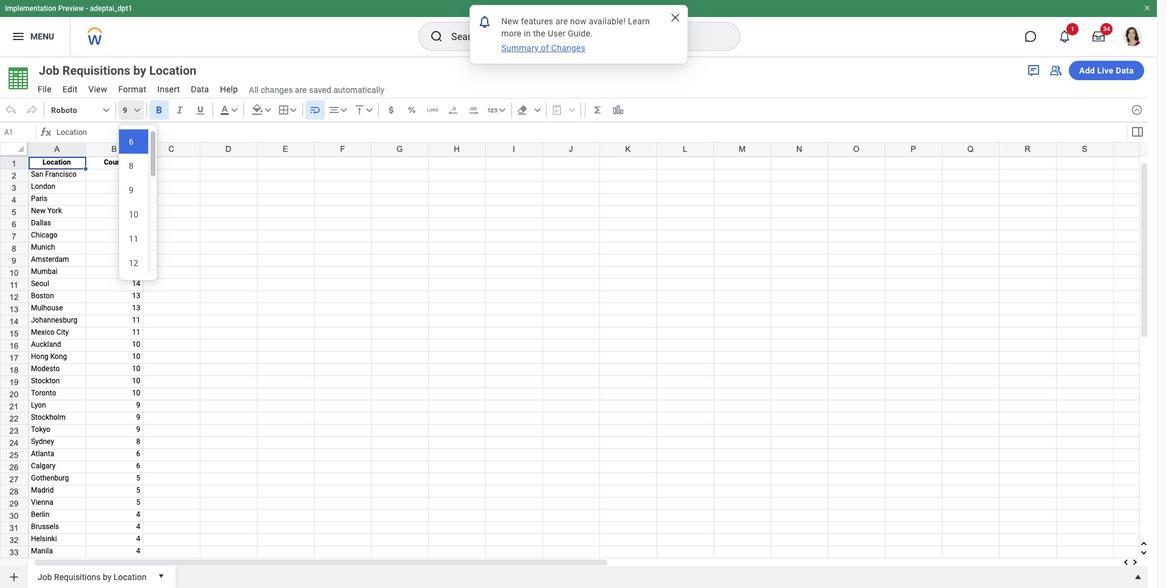 Task type: locate. For each thing, give the bounding box(es) containing it.
adeptai_dpt1
[[90, 4, 132, 13]]

0 horizontal spatial data
[[191, 84, 209, 94]]

location for 1st job requisitions by location button from the bottom
[[114, 572, 147, 582]]

inbox large image
[[1093, 30, 1105, 43]]

0 vertical spatial are
[[556, 16, 568, 26]]

chevron down small image down help
[[228, 104, 240, 116]]

changes
[[551, 43, 586, 53]]

numbers image
[[487, 104, 499, 116]]

1 horizontal spatial data
[[1116, 66, 1134, 75]]

add
[[1080, 66, 1096, 75]]

job right add footer ws icon
[[38, 572, 52, 582]]

0 vertical spatial by
[[133, 63, 146, 78]]

1 chevron down small image from the left
[[100, 104, 112, 116]]

0 horizontal spatial location
[[114, 572, 147, 582]]

chevron down small image inside roboto popup button
[[100, 104, 112, 116]]

9 down 8
[[129, 185, 134, 195]]

the
[[533, 29, 546, 38]]

chart image
[[612, 104, 624, 116]]

add zero image
[[468, 104, 480, 116]]

by up menus menu bar
[[133, 63, 146, 78]]

chevron down small image left align top icon
[[338, 104, 350, 116]]

menus menu bar
[[32, 81, 244, 100]]

percentage image
[[406, 104, 418, 116]]

0 vertical spatial data
[[1116, 66, 1134, 75]]

available!
[[589, 16, 626, 26]]

12
[[129, 258, 139, 268]]

menu button
[[0, 17, 70, 56]]

job
[[39, 63, 59, 78], [38, 572, 52, 582]]

features
[[521, 16, 554, 26]]

caret up image
[[1133, 571, 1145, 583]]

0 vertical spatial job requisitions by location button
[[33, 62, 218, 79]]

chevron down small image left border all icon
[[262, 104, 274, 116]]

changes
[[261, 85, 293, 95]]

menu
[[30, 31, 54, 41]]

1 vertical spatial data
[[191, 84, 209, 94]]

caret down small image
[[155, 570, 167, 582]]

now
[[570, 16, 587, 26]]

1 vertical spatial job
[[38, 572, 52, 582]]

guide.
[[568, 29, 593, 38]]

1 vertical spatial location
[[114, 572, 147, 582]]

1 horizontal spatial are
[[556, 16, 568, 26]]

data
[[1116, 66, 1134, 75], [191, 84, 209, 94]]

9 down the format
[[123, 105, 127, 115]]

are inside button
[[295, 85, 307, 95]]

data up "underline" icon
[[191, 84, 209, 94]]

-
[[86, 4, 88, 13]]

roboto
[[51, 105, 77, 115]]

0 vertical spatial location
[[149, 63, 197, 78]]

grid
[[0, 142, 1167, 588]]

automatically
[[334, 85, 385, 95]]

9 button
[[118, 100, 144, 120]]

9
[[123, 105, 127, 115], [129, 185, 134, 195]]

chevron down small image
[[228, 104, 240, 116], [262, 104, 274, 116], [287, 104, 299, 116], [338, 104, 350, 116], [363, 104, 375, 116], [496, 104, 508, 116]]

0 horizontal spatial chevron down small image
[[100, 104, 112, 116]]

location up insert
[[149, 63, 197, 78]]

1 button
[[1052, 23, 1079, 50]]

menu banner
[[0, 0, 1158, 56]]

1 vertical spatial job requisitions by location
[[38, 572, 147, 582]]

are for features
[[556, 16, 568, 26]]

are inside new features are now available! learn more in the user guide. summary of changes
[[556, 16, 568, 26]]

data right live
[[1116, 66, 1134, 75]]

chevron up circle image
[[1131, 104, 1144, 116]]

5 chevron down small image from the left
[[363, 104, 375, 116]]

border all image
[[278, 104, 290, 116]]

are left the saved
[[295, 85, 307, 95]]

job requisitions by location for 1st job requisitions by location button from the top
[[39, 63, 197, 78]]

2 horizontal spatial chevron down small image
[[531, 104, 544, 116]]

0 horizontal spatial by
[[103, 572, 112, 582]]

data inside button
[[1116, 66, 1134, 75]]

dialog
[[469, 5, 688, 64]]

by
[[133, 63, 146, 78], [103, 572, 112, 582]]

activity stream image
[[1027, 63, 1041, 78]]

eraser image
[[516, 104, 528, 116]]

add live data button
[[1069, 61, 1145, 80]]

are up user
[[556, 16, 568, 26]]

file
[[38, 84, 52, 94]]

0 horizontal spatial are
[[295, 85, 307, 95]]

all changes are saved automatically
[[249, 85, 385, 95]]

summary of changes link
[[500, 42, 587, 54]]

0 vertical spatial job requisitions by location
[[39, 63, 197, 78]]

job requisitions by location button
[[33, 62, 218, 79], [33, 566, 151, 586]]

chevron down small image
[[100, 104, 112, 116], [131, 104, 143, 116], [531, 104, 544, 116]]

9 inside popup button
[[123, 105, 127, 115]]

1 horizontal spatial location
[[149, 63, 197, 78]]

dollar sign image
[[385, 104, 397, 116]]

1 vertical spatial are
[[295, 85, 307, 95]]

9 button
[[119, 178, 148, 202]]

chevron down small image down menus menu bar
[[131, 104, 143, 116]]

34
[[1104, 26, 1111, 32]]

chevron down small image left dollar sign icon
[[363, 104, 375, 116]]

10
[[129, 210, 139, 219]]

preview
[[58, 4, 84, 13]]

requisitions
[[62, 63, 130, 78], [54, 572, 101, 582]]

job up the file
[[39, 63, 59, 78]]

in
[[524, 29, 531, 38]]

3 chevron down small image from the left
[[287, 104, 299, 116]]

view
[[88, 84, 107, 94]]

6 chevron down small image from the left
[[496, 104, 508, 116]]

chevron down small image for numbers icon
[[496, 104, 508, 116]]

None text field
[[1, 124, 36, 141]]

profile logan mcneil image
[[1123, 27, 1143, 49]]

implementation
[[5, 4, 56, 13]]

chevron down small image left eraser icon
[[496, 104, 508, 116]]

job for 1st job requisitions by location button from the top
[[39, 63, 59, 78]]

location
[[149, 63, 197, 78], [114, 572, 147, 582]]

chevron down small image inside 9 popup button
[[131, 104, 143, 116]]

alert
[[563, 343, 585, 365]]

9 menu
[[119, 129, 157, 275]]

job requisitions by location
[[39, 63, 197, 78], [38, 572, 147, 582]]

fx image
[[39, 125, 53, 140]]

are
[[556, 16, 568, 26], [295, 85, 307, 95]]

chevron down small image right eraser icon
[[531, 104, 544, 116]]

of
[[541, 43, 549, 53]]

0 vertical spatial job
[[39, 63, 59, 78]]

format
[[118, 84, 146, 94]]

2 chevron down small image from the left
[[131, 104, 143, 116]]

0 horizontal spatial 9
[[123, 105, 127, 115]]

chevron down small image down view
[[100, 104, 112, 116]]

1 horizontal spatial 9
[[129, 185, 134, 195]]

8 button
[[119, 154, 148, 178]]

1 vertical spatial 9
[[129, 185, 134, 195]]

11 button
[[119, 227, 148, 251]]

location left "caret down small" icon
[[114, 572, 147, 582]]

1 horizontal spatial chevron down small image
[[131, 104, 143, 116]]

4 chevron down small image from the left
[[338, 104, 350, 116]]

chevron down small image left text wrap icon
[[287, 104, 299, 116]]

0 vertical spatial 9
[[123, 105, 127, 115]]

by left "caret down small" icon
[[103, 572, 112, 582]]

1 vertical spatial job requisitions by location button
[[33, 566, 151, 586]]



Task type: vqa. For each thing, say whether or not it's contained in the screenshot.
topmost by
yes



Task type: describe. For each thing, give the bounding box(es) containing it.
chevron down small image for roboto
[[100, 104, 112, 116]]

Search Workday  search field
[[451, 23, 715, 50]]

34 button
[[1086, 23, 1113, 50]]

1 job requisitions by location button from the top
[[33, 62, 218, 79]]

text wrap image
[[309, 104, 321, 116]]

roboto button
[[47, 100, 113, 120]]

formula editor image
[[1130, 125, 1145, 139]]

are for changes
[[295, 85, 307, 95]]

learn
[[628, 16, 650, 26]]

9 inside 6 8 9 10
[[129, 185, 134, 195]]

summary
[[502, 43, 539, 53]]

thousands comma image
[[426, 104, 439, 116]]

job requisitions by location for 1st job requisitions by location button from the bottom
[[38, 572, 147, 582]]

notifications image
[[477, 14, 492, 29]]

new features are now available! learn more in the user guide. summary of changes
[[502, 16, 653, 53]]

all changes are saved automatically button
[[244, 84, 385, 96]]

bold image
[[153, 104, 165, 116]]

live
[[1098, 66, 1114, 75]]

1 horizontal spatial by
[[133, 63, 146, 78]]

8
[[129, 161, 134, 171]]

11
[[129, 234, 139, 244]]

3 chevron down small image from the left
[[531, 104, 544, 116]]

6
[[129, 137, 134, 146]]

10 button
[[119, 202, 148, 227]]

remove zero image
[[447, 104, 459, 116]]

help
[[220, 84, 238, 94]]

insert
[[157, 84, 180, 94]]

align center image
[[328, 104, 340, 116]]

add footer ws image
[[8, 571, 20, 583]]

6 8 9 10
[[129, 137, 139, 219]]

search image
[[430, 29, 444, 44]]

1 vertical spatial by
[[103, 572, 112, 582]]

1 vertical spatial requisitions
[[54, 572, 101, 582]]

add live data
[[1080, 66, 1134, 75]]

location for 1st job requisitions by location button from the top
[[149, 63, 197, 78]]

chevron down small image for 9
[[131, 104, 143, 116]]

0 vertical spatial requisitions
[[62, 63, 130, 78]]

more
[[502, 29, 522, 38]]

chevron down small image for border all icon
[[287, 104, 299, 116]]

x image
[[669, 12, 681, 24]]

1 chevron down small image from the left
[[228, 104, 240, 116]]

new
[[502, 16, 519, 26]]

1
[[1071, 26, 1075, 32]]

2 job requisitions by location button from the top
[[33, 566, 151, 586]]

autosum image
[[592, 104, 604, 116]]

notifications large image
[[1059, 30, 1071, 43]]

edit
[[63, 84, 78, 94]]

2 chevron down small image from the left
[[262, 104, 274, 116]]

chevron down small image for align top icon
[[363, 104, 375, 116]]

job for 1st job requisitions by location button from the bottom
[[38, 572, 52, 582]]

Formula Bar text field
[[53, 124, 1127, 141]]

underline image
[[194, 104, 206, 116]]

all
[[249, 85, 259, 95]]

user
[[548, 29, 566, 38]]

chevron down small image for align center icon on the left top of the page
[[338, 104, 350, 116]]

implementation preview -   adeptai_dpt1
[[5, 4, 132, 13]]

justify image
[[11, 29, 26, 44]]

dialog containing new features are now available! learn more in the user guide.
[[469, 5, 688, 64]]

align top image
[[353, 104, 366, 116]]

12 button
[[119, 251, 148, 275]]

toolbar container region
[[0, 98, 1127, 122]]

close environment banner image
[[1144, 4, 1151, 12]]

media classroom image
[[1049, 63, 1063, 78]]

data inside menus menu bar
[[191, 84, 209, 94]]

saved
[[309, 85, 331, 95]]

6 button
[[119, 129, 148, 154]]

italics image
[[174, 104, 186, 116]]



